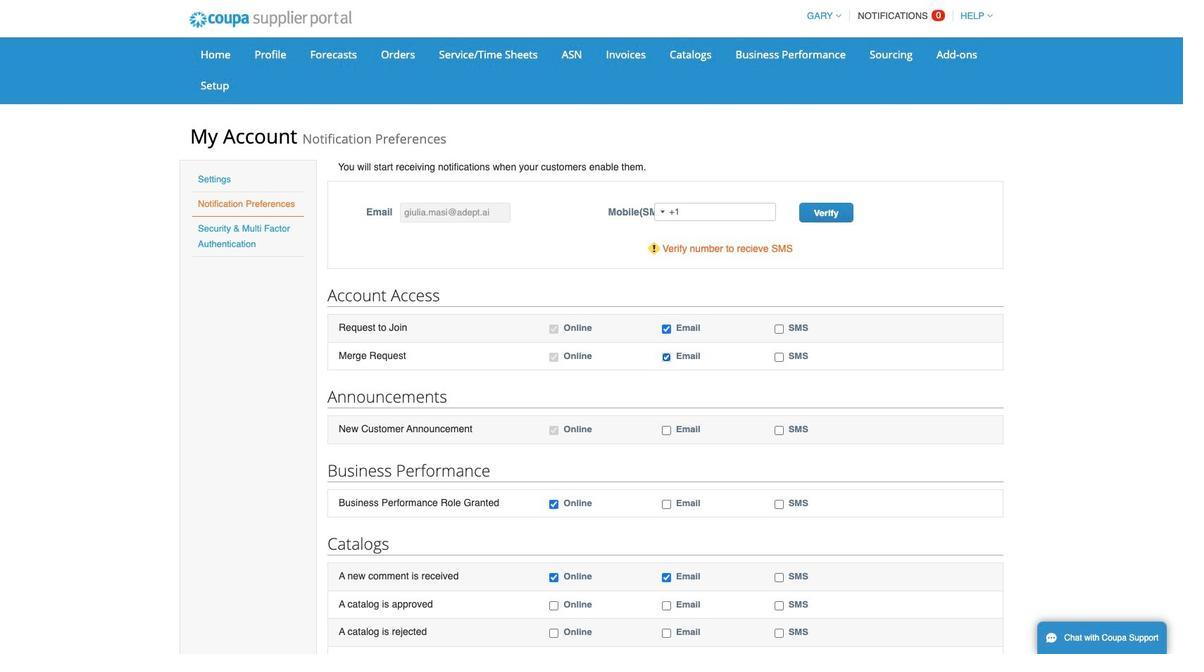 Task type: describe. For each thing, give the bounding box(es) containing it.
+1 201-555-0123 text field
[[655, 203, 776, 221]]

telephone country code image
[[661, 211, 665, 213]]



Task type: vqa. For each thing, say whether or not it's contained in the screenshot.
Telephone country code field
yes



Task type: locate. For each thing, give the bounding box(es) containing it.
Telephone country code field
[[655, 204, 669, 220]]

None checkbox
[[550, 325, 559, 334], [662, 325, 671, 334], [775, 325, 784, 334], [775, 353, 784, 362], [550, 426, 559, 435], [662, 426, 671, 435], [775, 426, 784, 435], [662, 500, 671, 509], [775, 500, 784, 509], [550, 574, 559, 583], [662, 574, 671, 583], [550, 601, 559, 611], [662, 601, 671, 611], [775, 601, 784, 611], [550, 325, 559, 334], [662, 325, 671, 334], [775, 325, 784, 334], [775, 353, 784, 362], [550, 426, 559, 435], [662, 426, 671, 435], [775, 426, 784, 435], [662, 500, 671, 509], [775, 500, 784, 509], [550, 574, 559, 583], [662, 574, 671, 583], [550, 601, 559, 611], [662, 601, 671, 611], [775, 601, 784, 611]]

None text field
[[400, 203, 511, 223]]

None checkbox
[[550, 353, 559, 362], [662, 353, 671, 362], [550, 500, 559, 509], [775, 574, 784, 583], [550, 629, 559, 638], [662, 629, 671, 638], [775, 629, 784, 638], [550, 353, 559, 362], [662, 353, 671, 362], [550, 500, 559, 509], [775, 574, 784, 583], [550, 629, 559, 638], [662, 629, 671, 638], [775, 629, 784, 638]]

coupa supplier portal image
[[180, 2, 361, 37]]

navigation
[[801, 2, 993, 30]]



